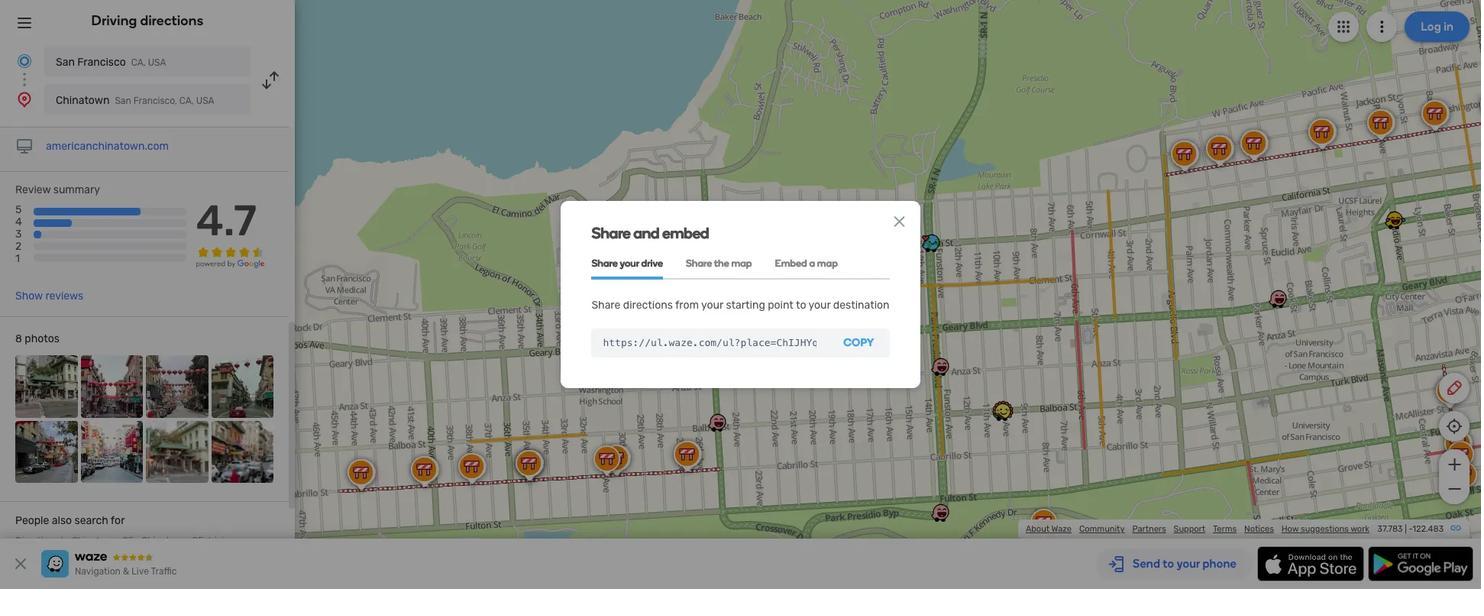 Task type: vqa. For each thing, say whether or not it's contained in the screenshot.
rightmost I-
no



Task type: describe. For each thing, give the bounding box(es) containing it.
navigation
[[75, 566, 121, 577]]

directions for driving
[[140, 12, 204, 29]]

image 5 of chinatown, sf image
[[15, 421, 78, 483]]

francisco
[[77, 56, 126, 69]]

the
[[714, 258, 730, 269]]

people also search for
[[15, 514, 125, 527]]

americanchinatown.com link
[[46, 140, 169, 153]]

share for share and embed
[[592, 224, 631, 242]]

point
[[768, 299, 794, 312]]

5
[[15, 203, 22, 216]]

embed
[[775, 258, 808, 269]]

share and embed
[[592, 224, 709, 242]]

how suggestions work link
[[1282, 524, 1370, 534]]

image 4 of chinatown, sf image
[[211, 355, 274, 418]]

chinatown san francisco, ca, usa
[[56, 94, 214, 107]]

8
[[15, 333, 22, 346]]

pencil image
[[1446, 379, 1464, 397]]

embed
[[663, 224, 709, 242]]

chinatown, inside 'chinatown, sf driving directions'
[[142, 536, 190, 547]]

3
[[15, 228, 22, 241]]

san francisco ca, usa
[[56, 56, 166, 69]]

terms link
[[1214, 524, 1237, 534]]

&
[[123, 566, 129, 577]]

share your drive
[[592, 258, 663, 269]]

show reviews
[[15, 290, 83, 303]]

work
[[1351, 524, 1370, 534]]

also
[[52, 514, 72, 527]]

1 horizontal spatial x image
[[891, 213, 909, 231]]

ca, inside the chinatown san francisco, ca, usa
[[179, 96, 194, 106]]

image 3 of chinatown, sf image
[[146, 355, 208, 418]]

drive
[[642, 258, 663, 269]]

driving
[[91, 12, 137, 29]]

image 1 of chinatown, sf image
[[15, 355, 78, 418]]

-
[[1410, 524, 1413, 534]]

review summary
[[15, 183, 100, 196]]

usa inside the chinatown san francisco, ca, usa
[[196, 96, 214, 106]]

current location image
[[15, 52, 34, 70]]

search
[[75, 514, 108, 527]]

computer image
[[15, 138, 34, 156]]

directions inside 'chinatown, sf driving directions'
[[15, 550, 58, 560]]

2
[[15, 240, 22, 253]]

directions
[[15, 536, 59, 547]]

photos
[[25, 333, 59, 346]]

embed a map
[[775, 258, 838, 269]]

a
[[810, 258, 816, 269]]

8 photos
[[15, 333, 59, 346]]

about
[[1026, 524, 1050, 534]]

for
[[111, 514, 125, 527]]

driving directions
[[91, 12, 204, 29]]

1 chinatown, from the left
[[72, 536, 120, 547]]

1 sf from the left
[[123, 536, 134, 547]]

san inside the chinatown san francisco, ca, usa
[[115, 96, 131, 106]]

share for share directions from your starting point to your destination
[[592, 299, 621, 312]]

reviews
[[45, 290, 83, 303]]

chinatown, sf driving directions
[[15, 536, 235, 560]]

waze
[[1052, 524, 1072, 534]]

about waze link
[[1026, 524, 1072, 534]]

traffic
[[151, 566, 177, 577]]

community
[[1080, 524, 1125, 534]]

suggestions
[[1302, 524, 1349, 534]]

navigation & live traffic
[[75, 566, 177, 577]]



Task type: locate. For each thing, give the bounding box(es) containing it.
directions
[[140, 12, 204, 29], [623, 299, 673, 312], [15, 550, 58, 560]]

0 vertical spatial usa
[[148, 57, 166, 68]]

usa inside san francisco ca, usa
[[148, 57, 166, 68]]

directions for share
[[623, 299, 673, 312]]

1 horizontal spatial directions
[[140, 12, 204, 29]]

1 vertical spatial san
[[115, 96, 131, 106]]

0 horizontal spatial sf
[[123, 536, 134, 547]]

map right "a"
[[818, 258, 838, 269]]

chinatown
[[56, 94, 110, 107]]

1 vertical spatial to
[[61, 536, 70, 547]]

directions to chinatown, sf
[[15, 536, 134, 547]]

how
[[1282, 524, 1300, 534]]

chinatown,
[[72, 536, 120, 547], [142, 536, 190, 547]]

support link
[[1174, 524, 1206, 534]]

to down also
[[61, 536, 70, 547]]

link image
[[1451, 522, 1463, 534]]

notices link
[[1245, 524, 1275, 534]]

5 4 3 2 1
[[15, 203, 22, 266]]

starting
[[726, 299, 766, 312]]

share down share your drive link
[[592, 299, 621, 312]]

sf left driving
[[192, 536, 203, 547]]

0 vertical spatial directions
[[140, 12, 204, 29]]

0 vertical spatial to
[[796, 299, 807, 312]]

directions down directions
[[15, 550, 58, 560]]

directions to chinatown, sf link
[[15, 536, 134, 547]]

0 horizontal spatial usa
[[148, 57, 166, 68]]

about waze community partners support terms notices how suggestions work
[[1026, 524, 1370, 534]]

37.783
[[1378, 524, 1404, 534]]

sf
[[123, 536, 134, 547], [192, 536, 203, 547]]

map for share the map
[[732, 258, 752, 269]]

chinatown, down search
[[72, 536, 120, 547]]

zoom in image
[[1446, 455, 1465, 474]]

your
[[620, 258, 640, 269], [702, 299, 724, 312], [809, 299, 831, 312]]

americanchinatown.com
[[46, 140, 169, 153]]

4
[[15, 216, 22, 229]]

sf inside 'chinatown, sf driving directions'
[[192, 536, 203, 547]]

0 horizontal spatial san
[[56, 56, 75, 69]]

to right the 'point'
[[796, 299, 807, 312]]

2 map from the left
[[818, 258, 838, 269]]

map
[[732, 258, 752, 269], [818, 258, 838, 269]]

1 vertical spatial ca,
[[179, 96, 194, 106]]

usa up francisco,
[[148, 57, 166, 68]]

sf down for
[[123, 536, 134, 547]]

1 horizontal spatial map
[[818, 258, 838, 269]]

1 horizontal spatial usa
[[196, 96, 214, 106]]

ca, inside san francisco ca, usa
[[131, 57, 146, 68]]

your right the 'point'
[[809, 299, 831, 312]]

0 vertical spatial ca,
[[131, 57, 146, 68]]

1 vertical spatial x image
[[11, 555, 30, 573]]

122.483
[[1413, 524, 1444, 534]]

your right the from
[[702, 299, 724, 312]]

image 2 of chinatown, sf image
[[81, 355, 143, 418]]

usa right francisco,
[[196, 96, 214, 106]]

san left francisco,
[[115, 96, 131, 106]]

1 vertical spatial directions
[[623, 299, 673, 312]]

0 horizontal spatial x image
[[11, 555, 30, 573]]

0 vertical spatial x image
[[891, 213, 909, 231]]

2 horizontal spatial directions
[[623, 299, 673, 312]]

partners link
[[1133, 524, 1167, 534]]

2 chinatown, from the left
[[142, 536, 190, 547]]

1 horizontal spatial sf
[[192, 536, 203, 547]]

zoom out image
[[1446, 480, 1465, 498]]

1 map from the left
[[732, 258, 752, 269]]

map right the
[[732, 258, 752, 269]]

embed a map link
[[775, 248, 838, 280]]

share for share the map
[[686, 258, 713, 269]]

ca, right francisco,
[[179, 96, 194, 106]]

chinatown, up traffic on the left
[[142, 536, 190, 547]]

0 horizontal spatial directions
[[15, 550, 58, 560]]

francisco,
[[134, 96, 177, 106]]

community link
[[1080, 524, 1125, 534]]

1 vertical spatial usa
[[196, 96, 214, 106]]

share
[[592, 224, 631, 242], [592, 258, 618, 269], [686, 258, 713, 269], [592, 299, 621, 312]]

driving
[[205, 536, 235, 547]]

2 horizontal spatial your
[[809, 299, 831, 312]]

1 horizontal spatial san
[[115, 96, 131, 106]]

share up 'share your drive'
[[592, 224, 631, 242]]

|
[[1406, 524, 1408, 534]]

image 8 of chinatown, sf image
[[211, 421, 274, 483]]

None field
[[592, 329, 829, 358]]

location image
[[15, 90, 34, 109]]

1 horizontal spatial to
[[796, 299, 807, 312]]

san
[[56, 56, 75, 69], [115, 96, 131, 106]]

2 sf from the left
[[192, 536, 203, 547]]

directions left the from
[[623, 299, 673, 312]]

share the map
[[686, 258, 752, 269]]

ca,
[[131, 57, 146, 68], [179, 96, 194, 106]]

notices
[[1245, 524, 1275, 534]]

copy button
[[829, 329, 890, 358]]

2 vertical spatial directions
[[15, 550, 58, 560]]

to
[[796, 299, 807, 312], [61, 536, 70, 547]]

4.7
[[196, 196, 257, 246]]

share for share your drive
[[592, 258, 618, 269]]

review
[[15, 183, 51, 196]]

image 6 of chinatown, sf image
[[81, 421, 143, 483]]

1 horizontal spatial your
[[702, 299, 724, 312]]

usa
[[148, 57, 166, 68], [196, 96, 214, 106]]

destination
[[834, 299, 890, 312]]

live
[[132, 566, 149, 577]]

ca, right francisco
[[131, 57, 146, 68]]

share left drive on the top of page
[[592, 258, 618, 269]]

37.783 | -122.483
[[1378, 524, 1444, 534]]

x image
[[891, 213, 909, 231], [11, 555, 30, 573]]

and
[[634, 224, 660, 242]]

share your drive link
[[592, 248, 663, 280]]

1 horizontal spatial ca,
[[179, 96, 194, 106]]

terms
[[1214, 524, 1237, 534]]

partners
[[1133, 524, 1167, 534]]

map for embed a map
[[818, 258, 838, 269]]

chinatown, sf driving directions link
[[15, 536, 235, 560]]

your left drive on the top of page
[[620, 258, 640, 269]]

show
[[15, 290, 43, 303]]

share left the
[[686, 258, 713, 269]]

0 horizontal spatial your
[[620, 258, 640, 269]]

0 horizontal spatial to
[[61, 536, 70, 547]]

share directions from your starting point to your destination
[[592, 299, 890, 312]]

image 7 of chinatown, sf image
[[146, 421, 208, 483]]

1
[[15, 253, 20, 266]]

1 horizontal spatial chinatown,
[[142, 536, 190, 547]]

share the map link
[[686, 248, 752, 280]]

0 horizontal spatial chinatown,
[[72, 536, 120, 547]]

support
[[1174, 524, 1206, 534]]

0 horizontal spatial ca,
[[131, 57, 146, 68]]

san left francisco
[[56, 56, 75, 69]]

0 vertical spatial san
[[56, 56, 75, 69]]

people
[[15, 514, 49, 527]]

copy
[[844, 336, 875, 349]]

directions right driving
[[140, 12, 204, 29]]

summary
[[53, 183, 100, 196]]

0 horizontal spatial map
[[732, 258, 752, 269]]

from
[[676, 299, 699, 312]]



